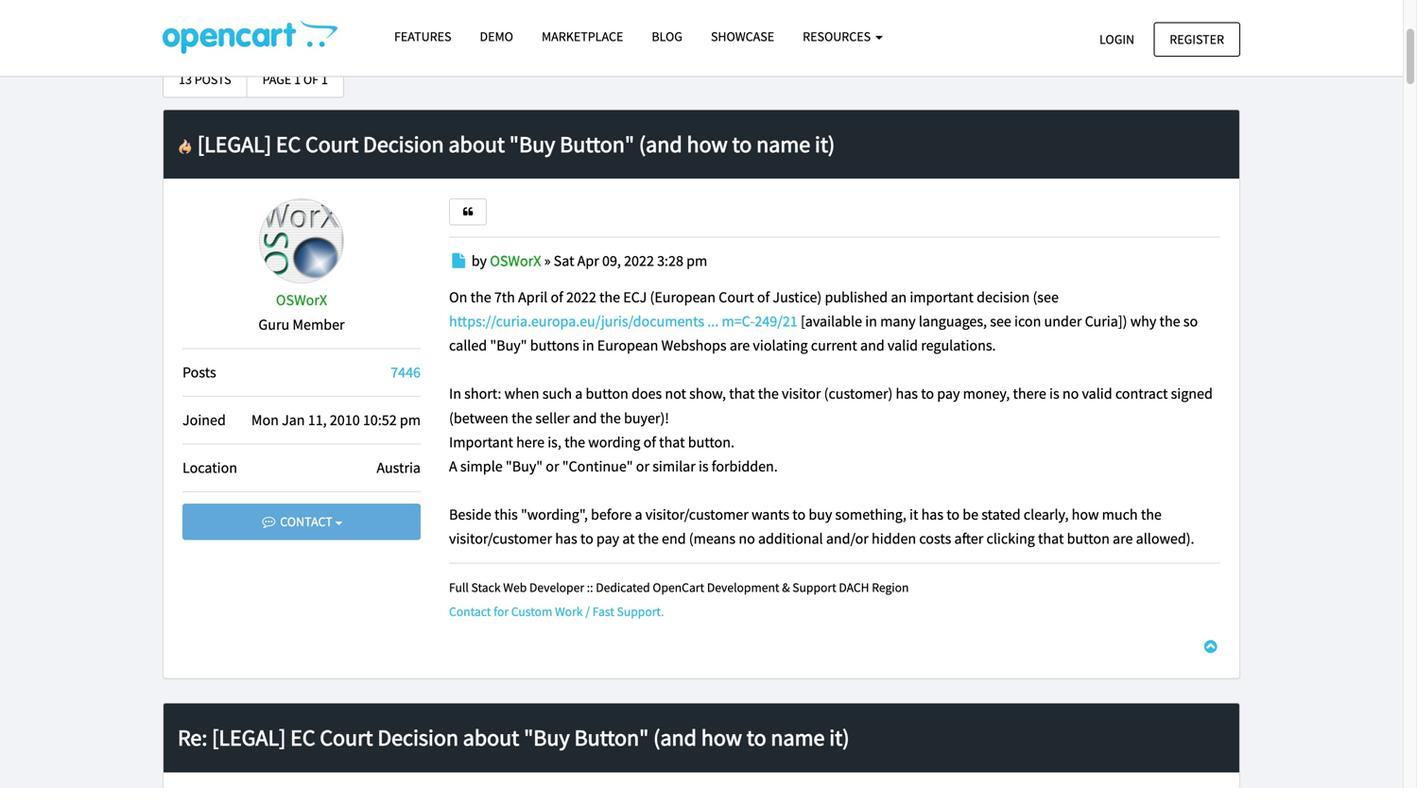 Task type: describe. For each thing, give the bounding box(es) containing it.
custom
[[511, 603, 552, 620]]

before
[[591, 505, 632, 524]]

of up 249/21
[[757, 288, 770, 307]]

european
[[597, 336, 658, 355]]

2 vertical spatial court
[[320, 724, 373, 752]]

location
[[182, 459, 237, 477]]

fast
[[592, 603, 614, 620]]

that inside beside this "wording", before a visitor/customer wants to buy something, it has to be stated clearly, how much the visitor/customer has to pay at the end (means no additional and/or hidden costs after clicking that button are allowed).
[[1038, 530, 1064, 548]]

login
[[1099, 31, 1134, 48]]

signed
[[1171, 384, 1213, 403]]

(customer)
[[824, 384, 893, 403]]

has inside in short: when such a button does not show, that the visitor (customer) has to pay money, there is no valid contract signed (between the seller and the buyer)! important here is, the wording of that button. a simple "buy" or "continue" or similar is forbidden.
[[896, 384, 918, 403]]

"wording",
[[521, 505, 588, 524]]

show,
[[689, 384, 726, 403]]

1 vertical spatial [legal]
[[212, 724, 286, 752]]

why
[[1130, 312, 1156, 331]]

violating
[[753, 336, 808, 355]]

visitor
[[782, 384, 821, 403]]

court inside on the 7th april of 2022 the ecj (european court of justice) published an important decision (see https://curia.europa.eu/juris/documents ... m=c-249/21
[[719, 288, 754, 307]]

under
[[1044, 312, 1082, 331]]

short:
[[464, 384, 501, 403]]

0 vertical spatial about
[[449, 130, 505, 158]]

no inside in short: when such a button does not show, that the visitor (customer) has to pay money, there is no valid contract signed (between the seller and the buyer)! important here is, the wording of that button. a simple "buy" or "continue" or similar is forbidden.
[[1062, 384, 1079, 403]]

at
[[622, 530, 635, 548]]

the left the ecj
[[599, 288, 620, 307]]

region
[[872, 579, 909, 595]]

1 vertical spatial about
[[463, 724, 519, 752]]

commenting o image
[[260, 515, 277, 529]]

important
[[449, 433, 513, 452]]

post reply group
[[163, 14, 339, 50]]

many
[[880, 312, 916, 331]]

"buy" inside [available in many languages, see icon under curia]) why the so called "buy" buttons in european webshops are violating current and valid regulations.
[[490, 336, 527, 355]]

1 horizontal spatial in
[[865, 312, 877, 331]]

mon
[[251, 411, 279, 430]]

stack
[[471, 579, 501, 595]]

demo
[[480, 28, 513, 45]]

register
[[1170, 31, 1224, 48]]

0 vertical spatial how
[[687, 130, 728, 158]]

valid inside in short: when such a button does not show, that the visitor (customer) has to pay money, there is no valid contract signed (between the seller and the buyer)! important here is, the wording of that button. a simple "buy" or "continue" or similar is forbidden.
[[1082, 384, 1112, 403]]

see
[[990, 312, 1011, 331]]

button inside beside this "wording", before a visitor/customer wants to buy something, it has to be stated clearly, how much the visitor/customer has to pay at the end (means no additional and/or hidden costs after clicking that button are allowed).
[[1067, 530, 1110, 548]]

0 vertical spatial is
[[1049, 384, 1059, 403]]

7446
[[391, 363, 421, 382]]

blog
[[652, 28, 682, 45]]

contact button
[[182, 504, 421, 540]]

1 or from the left
[[546, 457, 559, 476]]

wording
[[588, 433, 640, 452]]

of right 'april'
[[551, 288, 563, 307]]

pay inside beside this "wording", before a visitor/customer wants to buy something, it has to be stated clearly, how much the visitor/customer has to pay at the end (means no additional and/or hidden costs after clicking that button are allowed).
[[596, 530, 619, 548]]

0 vertical spatial name
[[756, 130, 810, 158]]

of inside in short: when such a button does not show, that the visitor (customer) has to pay money, there is no valid contract signed (between the seller and the buyer)! important here is, the wording of that button. a simple "buy" or "continue" or similar is forbidden.
[[643, 433, 656, 452]]

pay inside in short: when such a button does not show, that the visitor (customer) has to pay money, there is no valid contract signed (between the seller and the buyer)! important here is, the wording of that button. a simple "buy" or "continue" or similar is forbidden.
[[937, 384, 960, 403]]

1 vertical spatial that
[[659, 433, 685, 452]]

web
[[503, 579, 527, 595]]

dach
[[839, 579, 869, 595]]

0 vertical spatial "buy
[[509, 130, 555, 158]]

development
[[707, 579, 779, 595]]

13 posts
[[179, 71, 231, 88]]

a for visitor/customer
[[635, 505, 642, 524]]

1 vertical spatial is
[[699, 457, 709, 476]]

1 horizontal spatial that
[[729, 384, 755, 403]]

on
[[449, 288, 467, 307]]

https://curia.europa.eu/juris/documents
[[449, 312, 704, 331]]

austria
[[377, 459, 421, 477]]

resources
[[803, 28, 873, 45]]

similar
[[652, 457, 696, 476]]

re: [legal] ec court decision about "buy button" (and how to name it) link
[[178, 724, 849, 752]]

re: [legal] ec court decision about "buy button" (and how to name it)
[[178, 724, 849, 752]]

to inside in short: when such a button does not show, that the visitor (customer) has to pay money, there is no valid contract signed (between the seller and the buyer)! important here is, the wording of that button. a simple "buy" or "continue" or similar is forbidden.
[[921, 384, 934, 403]]

is,
[[548, 433, 561, 452]]

important
[[910, 288, 974, 307]]

(see
[[1033, 288, 1059, 307]]

marketplace
[[542, 28, 623, 45]]

10:52
[[363, 411, 397, 430]]

when
[[504, 384, 539, 403]]

the right is,
[[564, 433, 585, 452]]

are inside beside this "wording", before a visitor/customer wants to buy something, it has to be stated clearly, how much the visitor/customer has to pay at the end (means no additional and/or hidden costs after clicking that button are allowed).
[[1113, 530, 1133, 548]]

249/21
[[755, 312, 798, 331]]

[available in many languages, see icon under curia]) why the so called "buy" buttons in european webshops are violating current and valid regulations.
[[449, 312, 1198, 355]]

jan
[[282, 411, 305, 430]]

13 posts link
[[163, 61, 247, 98]]

features
[[394, 28, 451, 45]]

simple
[[460, 457, 503, 476]]

member
[[293, 315, 345, 334]]

demo link
[[466, 20, 527, 53]]

guru
[[258, 315, 289, 334]]

button.
[[688, 433, 734, 452]]

11,
[[308, 411, 327, 430]]

1 vertical spatial name
[[771, 724, 825, 752]]

1 vertical spatial decision
[[378, 724, 458, 752]]

a for button
[[575, 384, 583, 403]]

0 vertical spatial button"
[[560, 130, 634, 158]]

published
[[825, 288, 888, 307]]

so
[[1183, 312, 1198, 331]]

on the 7th april of 2022 the ecj (european court of justice) published an important decision (see https://curia.europa.eu/juris/documents ... m=c-249/21
[[449, 288, 1059, 331]]

posts
[[182, 363, 216, 382]]

current
[[811, 336, 857, 355]]

webshops
[[661, 336, 727, 355]]

re:
[[178, 724, 207, 752]]

and inside [available in many languages, see icon under curia]) why the so called "buy" buttons in european webshops are violating current and valid regulations.
[[860, 336, 885, 355]]

resources link
[[789, 20, 897, 53]]

and inside in short: when such a button does not show, that the visitor (customer) has to pay money, there is no valid contract signed (between the seller and the buyer)! important here is, the wording of that button. a simple "buy" or "continue" or similar is forbidden.
[[573, 409, 597, 428]]

contact inside dropdown button
[[277, 513, 335, 530]]

0 vertical spatial court
[[305, 130, 359, 158]]

the right at
[[638, 530, 659, 548]]

how inside beside this "wording", before a visitor/customer wants to buy something, it has to be stated clearly, how much the visitor/customer has to pay at the end (means no additional and/or hidden costs after clicking that button are allowed).
[[1072, 505, 1099, 524]]

decision
[[977, 288, 1030, 307]]

0 vertical spatial it)
[[815, 130, 835, 158]]

(european
[[650, 288, 716, 307]]

stated
[[981, 505, 1021, 524]]

the inside [available in many languages, see icon under curia]) why the so called "buy" buttons in european webshops are violating current and valid regulations.
[[1159, 312, 1180, 331]]

buttons
[[530, 336, 579, 355]]

1 vertical spatial (and
[[653, 724, 697, 752]]

something,
[[835, 505, 906, 524]]

page
[[262, 71, 291, 88]]

2 vertical spatial how
[[701, 724, 742, 752]]

justice)
[[773, 288, 822, 307]]

0 vertical spatial pm
[[686, 252, 707, 271]]

button inside in short: when such a button does not show, that the visitor (customer) has to pay money, there is no valid contract signed (between the seller and the buyer)! important here is, the wording of that button. a simple "buy" or "continue" or similar is forbidden.
[[586, 384, 628, 403]]

post reply
[[196, 23, 265, 40]]

osworx inside osworx guru member
[[276, 291, 327, 310]]

allowed).
[[1136, 530, 1194, 548]]



Task type: vqa. For each thing, say whether or not it's contained in the screenshot.
phpBB BBCode supports a number of ways of creating URIs (Uniform Resource Indicators) better known as URLs.
no



Task type: locate. For each thing, give the bounding box(es) containing it.
2022 right 09,
[[624, 252, 654, 271]]

visitor/customer down this
[[449, 530, 552, 548]]

0 vertical spatial no
[[1062, 384, 1079, 403]]

be
[[963, 505, 978, 524]]

1 vertical spatial visitor/customer
[[449, 530, 552, 548]]

by osworx » sat apr 09, 2022 3:28 pm
[[471, 252, 707, 271]]

1 vertical spatial button"
[[574, 724, 649, 752]]

"buy" right called
[[490, 336, 527, 355]]

opencart
[[653, 579, 704, 595]]

2 vertical spatial has
[[555, 530, 577, 548]]

2022 inside on the 7th april of 2022 the ecj (european court of justice) published an important decision (see https://curia.europa.eu/juris/documents ... m=c-249/21
[[566, 288, 596, 307]]

wrench image
[[296, 25, 313, 38]]

support.
[[617, 603, 664, 620]]

osworx link up member
[[276, 291, 327, 310]]

0 horizontal spatial valid
[[888, 336, 918, 355]]

joined
[[182, 411, 226, 430]]

and down many
[[860, 336, 885, 355]]

1
[[294, 71, 301, 88], [321, 71, 328, 88]]

0 vertical spatial 2022
[[624, 252, 654, 271]]

osworx guru member
[[258, 291, 345, 334]]

1 horizontal spatial is
[[1049, 384, 1059, 403]]

0 horizontal spatial button
[[586, 384, 628, 403]]

0 vertical spatial and
[[860, 336, 885, 355]]

1 vertical spatial button
[[1067, 530, 1110, 548]]

1 vertical spatial in
[[582, 336, 594, 355]]

the up allowed).
[[1141, 505, 1162, 524]]

in down https://curia.europa.eu/juris/documents
[[582, 336, 594, 355]]

in left many
[[865, 312, 877, 331]]

0 horizontal spatial in
[[582, 336, 594, 355]]

is
[[1049, 384, 1059, 403], [699, 457, 709, 476]]

[legal] right re:
[[212, 724, 286, 752]]

called
[[449, 336, 487, 355]]

or left similar
[[636, 457, 649, 476]]

"buy
[[509, 130, 555, 158], [524, 724, 570, 752]]

features link
[[380, 20, 466, 53]]

"buy"
[[490, 336, 527, 355], [506, 457, 543, 476]]

has right it
[[921, 505, 943, 524]]

0 vertical spatial visitor/customer
[[645, 505, 748, 524]]

09,
[[602, 252, 621, 271]]

in
[[865, 312, 877, 331], [582, 336, 594, 355]]

0 vertical spatial osworx link
[[490, 252, 541, 271]]

contact inside full stack web developer :: dedicated opencart development & support dach region contact for custom work / fast support.
[[449, 603, 491, 620]]

0 vertical spatial (and
[[639, 130, 682, 158]]

0 horizontal spatial 1
[[294, 71, 301, 88]]

costs
[[919, 530, 951, 548]]

contract
[[1115, 384, 1168, 403]]

a
[[575, 384, 583, 403], [635, 505, 642, 524]]

1 horizontal spatial visitor/customer
[[645, 505, 748, 524]]

https://curia.europa.eu/juris/documents ... m=c-249/21 link
[[449, 312, 798, 331]]

additional
[[758, 530, 823, 548]]

is right "there" at the right
[[1049, 384, 1059, 403]]

0 horizontal spatial osworx
[[276, 291, 327, 310]]

it
[[909, 505, 918, 524]]

0 horizontal spatial no
[[739, 530, 755, 548]]

0 horizontal spatial osworx link
[[276, 291, 327, 310]]

(between
[[449, 409, 509, 428]]

1 vertical spatial 2022
[[566, 288, 596, 307]]

for
[[494, 603, 509, 620]]

blog link
[[637, 20, 697, 53]]

of
[[303, 71, 319, 88], [551, 288, 563, 307], [757, 288, 770, 307], [643, 433, 656, 452]]

pm right 10:52 on the bottom of page
[[400, 411, 421, 430]]

osworx
[[490, 252, 541, 271], [276, 291, 327, 310]]

visitor/customer up (means
[[645, 505, 748, 524]]

icon
[[1014, 312, 1041, 331]]

button left "does"
[[586, 384, 628, 403]]

of down buyer)!
[[643, 433, 656, 452]]

the left the so
[[1159, 312, 1180, 331]]

1 vertical spatial no
[[739, 530, 755, 548]]

[available
[[801, 312, 862, 331]]

of right the page
[[303, 71, 319, 88]]

contact
[[277, 513, 335, 530], [449, 603, 491, 620]]

0 vertical spatial decision
[[363, 130, 444, 158]]

a right such at the left
[[575, 384, 583, 403]]

valid
[[888, 336, 918, 355], [1082, 384, 1112, 403]]

1 horizontal spatial a
[[635, 505, 642, 524]]

buyer)!
[[624, 409, 669, 428]]

ec
[[276, 130, 301, 158], [290, 724, 315, 752]]

0 horizontal spatial is
[[699, 457, 709, 476]]

user avatar image
[[259, 199, 344, 284]]

2022 up https://curia.europa.eu/juris/documents
[[566, 288, 596, 307]]

not
[[665, 384, 686, 403]]

1 horizontal spatial are
[[1113, 530, 1133, 548]]

1 vertical spatial osworx link
[[276, 291, 327, 310]]

1 vertical spatial and
[[573, 409, 597, 428]]

2 vertical spatial that
[[1038, 530, 1064, 548]]

[legal] ec court decision about "buy button" (and how to name it)
[[197, 130, 835, 158]]

1 horizontal spatial pay
[[937, 384, 960, 403]]

1 vertical spatial has
[[921, 505, 943, 524]]

top image
[[1201, 640, 1220, 655]]

1 vertical spatial pm
[[400, 411, 421, 430]]

end
[[662, 530, 686, 548]]

april
[[518, 288, 548, 307]]

valid left contract
[[1082, 384, 1112, 403]]

a inside in short: when such a button does not show, that the visitor (customer) has to pay money, there is no valid contract signed (between the seller and the buyer)! important here is, the wording of that button. a simple "buy" or "continue" or similar is forbidden.
[[575, 384, 583, 403]]

"buy" down here
[[506, 457, 543, 476]]

0 horizontal spatial are
[[730, 336, 750, 355]]

no
[[1062, 384, 1079, 403], [739, 530, 755, 548]]

0 vertical spatial contact
[[277, 513, 335, 530]]

1 horizontal spatial 1
[[321, 71, 328, 88]]

has down the "wording",
[[555, 530, 577, 548]]

are inside [available in many languages, see icon under curia]) why the so called "buy" buttons in european webshops are violating current and valid regulations.
[[730, 336, 750, 355]]

and/or
[[826, 530, 869, 548]]

1 horizontal spatial or
[[636, 457, 649, 476]]

0 vertical spatial button
[[586, 384, 628, 403]]

reply image
[[179, 25, 196, 38]]

work
[[555, 603, 583, 620]]

hidden
[[872, 530, 916, 548]]

1 horizontal spatial osworx
[[490, 252, 541, 271]]

showcase
[[711, 28, 774, 45]]

1 vertical spatial pay
[[596, 530, 619, 548]]

in
[[449, 384, 461, 403]]

post
[[198, 23, 229, 40]]

post reply link
[[163, 14, 281, 50]]

osworx link left »
[[490, 252, 541, 271]]

None search field
[[517, 14, 1254, 50]]

"buy" inside in short: when such a button does not show, that the visitor (customer) has to pay money, there is no valid contract signed (between the seller and the buyer)! important here is, the wording of that button. a simple "buy" or "continue" or similar is forbidden.
[[506, 457, 543, 476]]

/
[[585, 603, 590, 620]]

osworx link
[[490, 252, 541, 271], [276, 291, 327, 310]]

in short: when such a button does not show, that the visitor (customer) has to pay money, there is no valid contract signed (between the seller and the buyer)! important here is, the wording of that button. a simple "buy" or "continue" or similar is forbidden.
[[449, 384, 1213, 476]]

2 1 from the left
[[321, 71, 328, 88]]

1 horizontal spatial contact
[[449, 603, 491, 620]]

no right "there" at the right
[[1062, 384, 1079, 403]]

page 1 of 1
[[262, 71, 328, 88]]

0 vertical spatial are
[[730, 336, 750, 355]]

has right the (customer)
[[896, 384, 918, 403]]

the
[[470, 288, 491, 307], [599, 288, 620, 307], [1159, 312, 1180, 331], [758, 384, 779, 403], [512, 409, 532, 428], [600, 409, 621, 428], [564, 433, 585, 452], [1141, 505, 1162, 524], [638, 530, 659, 548]]

and right the seller on the left bottom of the page
[[573, 409, 597, 428]]

[legal] down 'posts'
[[197, 130, 271, 158]]

the left visitor
[[758, 384, 779, 403]]

0 vertical spatial in
[[865, 312, 877, 331]]

2 or from the left
[[636, 457, 649, 476]]

login link
[[1083, 22, 1151, 57]]

the up wording
[[600, 409, 621, 428]]

1 vertical spatial a
[[635, 505, 642, 524]]

that right show,
[[729, 384, 755, 403]]

0 horizontal spatial pay
[[596, 530, 619, 548]]

about
[[449, 130, 505, 158], [463, 724, 519, 752]]

1 horizontal spatial and
[[860, 336, 885, 355]]

visitor/customer
[[645, 505, 748, 524], [449, 530, 552, 548]]

languages,
[[919, 312, 987, 331]]

1 vertical spatial valid
[[1082, 384, 1112, 403]]

regulations.
[[921, 336, 996, 355]]

is down button.
[[699, 457, 709, 476]]

after
[[954, 530, 983, 548]]

1 horizontal spatial no
[[1062, 384, 1079, 403]]

or down is,
[[546, 457, 559, 476]]

pay
[[937, 384, 960, 403], [596, 530, 619, 548]]

pm right 3:28
[[686, 252, 707, 271]]

are down m=c-
[[730, 336, 750, 355]]

osworx up member
[[276, 291, 327, 310]]

pay left money, on the right of the page
[[937, 384, 960, 403]]

1 horizontal spatial valid
[[1082, 384, 1112, 403]]

are
[[730, 336, 750, 355], [1113, 530, 1133, 548]]

1 horizontal spatial button
[[1067, 530, 1110, 548]]

osworx left »
[[490, 252, 541, 271]]

::
[[587, 579, 593, 595]]

0 horizontal spatial visitor/customer
[[449, 530, 552, 548]]

2 horizontal spatial that
[[1038, 530, 1064, 548]]

that up similar
[[659, 433, 685, 452]]

that down clearly,
[[1038, 530, 1064, 548]]

1 1 from the left
[[294, 71, 301, 88]]

to
[[732, 130, 752, 158], [921, 384, 934, 403], [792, 505, 806, 524], [946, 505, 960, 524], [580, 530, 593, 548], [747, 724, 766, 752]]

there
[[1013, 384, 1046, 403]]

1 vertical spatial osworx
[[276, 291, 327, 310]]

valid down many
[[888, 336, 918, 355]]

0 horizontal spatial that
[[659, 433, 685, 452]]

0 vertical spatial has
[[896, 384, 918, 403]]

&
[[782, 579, 790, 595]]

mon jan 11, 2010 10:52 pm
[[251, 411, 421, 430]]

apr
[[577, 252, 599, 271]]

developer
[[529, 579, 584, 595]]

contact for custom work / fast support. link
[[449, 603, 664, 620]]

0 horizontal spatial and
[[573, 409, 597, 428]]

reply with quote image
[[461, 207, 475, 217]]

0 vertical spatial osworx
[[490, 252, 541, 271]]

it)
[[815, 130, 835, 158], [829, 724, 849, 752]]

1 horizontal spatial has
[[896, 384, 918, 403]]

no inside beside this "wording", before a visitor/customer wants to buy something, it has to be stated clearly, how much the visitor/customer has to pay at the end (means no additional and/or hidden costs after clicking that button are allowed).
[[739, 530, 755, 548]]

1 vertical spatial are
[[1113, 530, 1133, 548]]

valid inside [available in many languages, see icon under curia]) why the so called "buy" buttons in european webshops are violating current and valid regulations.
[[888, 336, 918, 355]]

0 vertical spatial "buy"
[[490, 336, 527, 355]]

0 vertical spatial [legal]
[[197, 130, 271, 158]]

support
[[792, 579, 836, 595]]

a inside beside this "wording", before a visitor/customer wants to buy something, it has to be stated clearly, how much the visitor/customer has to pay at the end (means no additional and/or hidden costs after clicking that button are allowed).
[[635, 505, 642, 524]]

1 vertical spatial how
[[1072, 505, 1099, 524]]

1 vertical spatial "buy
[[524, 724, 570, 752]]

reply
[[231, 23, 265, 40]]

no down wants
[[739, 530, 755, 548]]

1 vertical spatial ec
[[290, 724, 315, 752]]

money,
[[963, 384, 1010, 403]]

are down much
[[1113, 530, 1133, 548]]

0 horizontal spatial pm
[[400, 411, 421, 430]]

[legal]
[[197, 130, 271, 158], [212, 724, 286, 752]]

the down when
[[512, 409, 532, 428]]

0 vertical spatial a
[[575, 384, 583, 403]]

clearly,
[[1024, 505, 1069, 524]]

curia])
[[1085, 312, 1127, 331]]

0 vertical spatial that
[[729, 384, 755, 403]]

by
[[471, 252, 487, 271]]

button
[[586, 384, 628, 403], [1067, 530, 1110, 548]]

such
[[542, 384, 572, 403]]

1 horizontal spatial pm
[[686, 252, 707, 271]]

the right on
[[470, 288, 491, 307]]

"continue"
[[562, 457, 633, 476]]

0 horizontal spatial a
[[575, 384, 583, 403]]

0 horizontal spatial or
[[546, 457, 559, 476]]

pay left at
[[596, 530, 619, 548]]

a up at
[[635, 505, 642, 524]]

beside this "wording", before a visitor/customer wants to buy something, it has to be stated clearly, how much the visitor/customer has to pay at the end (means no additional and/or hidden costs after clicking that button are allowed).
[[449, 505, 1194, 548]]

this
[[494, 505, 518, 524]]

1 vertical spatial it)
[[829, 724, 849, 752]]

0 horizontal spatial contact
[[277, 513, 335, 530]]

0 horizontal spatial 2022
[[566, 288, 596, 307]]

2 horizontal spatial has
[[921, 505, 943, 524]]

post image
[[449, 254, 468, 269]]

button down much
[[1067, 530, 1110, 548]]

3:28
[[657, 252, 683, 271]]

0 vertical spatial valid
[[888, 336, 918, 355]]

0 vertical spatial ec
[[276, 130, 301, 158]]

and
[[860, 336, 885, 355], [573, 409, 597, 428]]

much
[[1102, 505, 1138, 524]]

1 vertical spatial court
[[719, 288, 754, 307]]

1 horizontal spatial 2022
[[624, 252, 654, 271]]

1 vertical spatial "buy"
[[506, 457, 543, 476]]

(and
[[639, 130, 682, 158], [653, 724, 697, 752]]

0 horizontal spatial has
[[555, 530, 577, 548]]

1 horizontal spatial osworx link
[[490, 252, 541, 271]]



